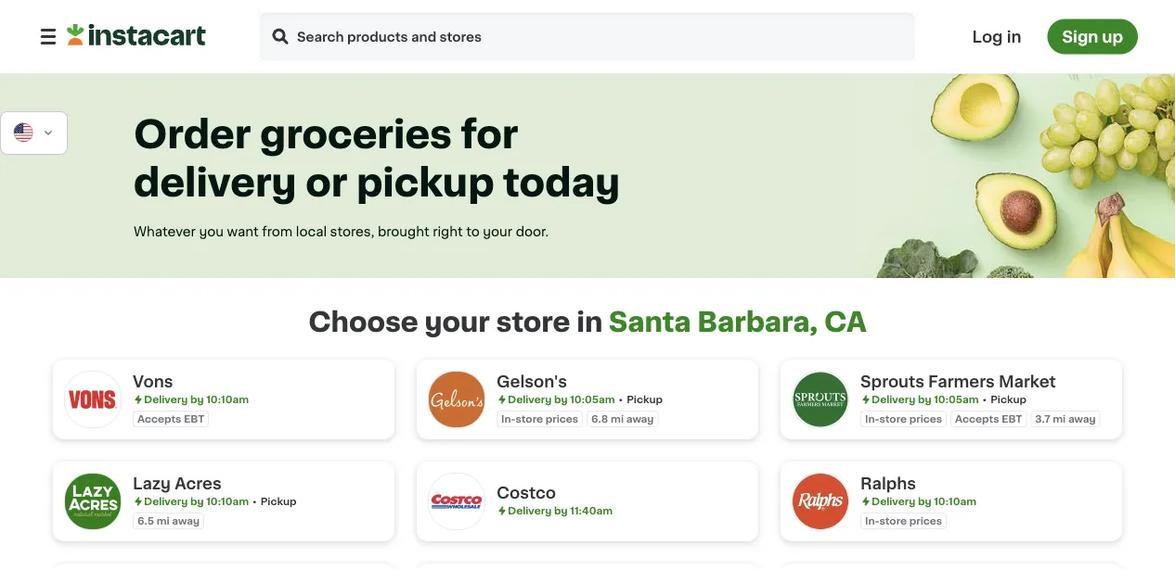 Task type: describe. For each thing, give the bounding box(es) containing it.
prices for ralphs
[[909, 517, 942, 527]]

prices for sprouts farmers market
[[909, 414, 942, 425]]

3.7
[[1035, 414, 1050, 425]]

door.
[[516, 226, 549, 239]]

order groceries for delivery or pickup today
[[134, 116, 620, 202]]

store up "gelson's"
[[496, 310, 570, 336]]

• for gelson's
[[619, 395, 623, 405]]

ralphs
[[860, 477, 916, 492]]

2 accepts ebt from the left
[[955, 414, 1022, 425]]

sprouts farmers market image
[[792, 371, 849, 429]]

store for gelson's
[[516, 414, 543, 425]]

farmers
[[928, 375, 995, 390]]

log
[[972, 29, 1003, 45]]

ca
[[824, 310, 867, 336]]

mi for 6.5
[[157, 517, 170, 527]]

choose your store in santa barbara, ca
[[308, 310, 867, 336]]

3.7 mi away
[[1035, 414, 1096, 425]]

for
[[461, 116, 518, 154]]

brought
[[378, 226, 429, 239]]

11:40am
[[570, 506, 613, 517]]

• for lazy acres
[[253, 497, 257, 507]]

pickup
[[356, 165, 494, 202]]

1 vertical spatial your
[[425, 310, 490, 336]]

away for 6.5 mi away
[[172, 517, 200, 527]]

store for ralphs
[[879, 517, 907, 527]]

delivery down vons
[[144, 395, 188, 405]]

delivery down "gelson's"
[[508, 395, 552, 405]]

want
[[227, 226, 259, 239]]

stores,
[[330, 226, 374, 239]]

in-store prices for ralphs
[[865, 517, 942, 527]]

log in button
[[967, 19, 1027, 54]]

mi for 6.8
[[611, 414, 624, 425]]

to
[[466, 226, 480, 239]]

2 ebt from the left
[[1002, 414, 1022, 425]]

• for sprouts farmers market
[[983, 395, 987, 405]]

6.5
[[137, 517, 154, 527]]

away for 3.7 mi away
[[1068, 414, 1096, 425]]

delivery by 11:40am
[[508, 506, 613, 517]]

in- for gelson's
[[501, 414, 516, 425]]

right
[[433, 226, 463, 239]]

10:10am for vons
[[206, 395, 249, 405]]

in- for sprouts farmers market
[[865, 414, 880, 425]]

or
[[305, 165, 347, 202]]

costco
[[497, 486, 556, 502]]

vons image
[[64, 371, 122, 429]]



Task type: vqa. For each thing, say whether or not it's contained in the screenshot.
the leftmost the in
yes



Task type: locate. For each thing, give the bounding box(es) containing it.
mi right 6.8
[[611, 414, 624, 425]]

1 ebt from the left
[[184, 414, 204, 425]]

1 horizontal spatial mi
[[611, 414, 624, 425]]

1 vertical spatial in
[[577, 310, 603, 336]]

0 horizontal spatial in
[[577, 310, 603, 336]]

1 horizontal spatial ebt
[[1002, 414, 1022, 425]]

10:05am up 6.8
[[570, 395, 615, 405]]

in right log
[[1007, 29, 1021, 45]]

prices down the ralphs
[[909, 517, 942, 527]]

gelson's
[[497, 375, 567, 390]]

2 horizontal spatial pickup
[[990, 395, 1027, 405]]

ebt up acres on the left bottom
[[184, 414, 204, 425]]

None search field
[[258, 11, 917, 63]]

mi for 3.7
[[1053, 414, 1066, 425]]

away
[[626, 414, 654, 425], [1068, 414, 1096, 425], [172, 517, 200, 527]]

in-store prices down "gelson's"
[[501, 414, 578, 425]]

1 delivery by 10:05am • pickup from the left
[[508, 395, 663, 405]]

store down the ralphs
[[879, 517, 907, 527]]

in-store prices down the ralphs
[[865, 517, 942, 527]]

prices down sprouts farmers market
[[909, 414, 942, 425]]

mi right 3.7
[[1053, 414, 1066, 425]]

2 horizontal spatial •
[[983, 395, 987, 405]]

2 10:05am from the left
[[934, 395, 979, 405]]

6.8 mi away
[[591, 414, 654, 425]]

prices left 6.8
[[545, 414, 578, 425]]

in- for ralphs
[[865, 517, 880, 527]]

delivery by 10:05am • pickup for sprouts farmers market
[[872, 395, 1027, 405]]

delivery by 10:10am for ralphs
[[872, 497, 976, 507]]

•
[[619, 395, 623, 405], [983, 395, 987, 405], [253, 497, 257, 507]]

in- down the ralphs
[[865, 517, 880, 527]]

delivery by 10:10am • pickup
[[144, 497, 297, 507]]

1 horizontal spatial pickup
[[627, 395, 663, 405]]

delivery down sprouts
[[872, 395, 915, 405]]

lazy acres image
[[64, 473, 122, 531]]

away right 6.8
[[626, 414, 654, 425]]

pickup
[[627, 395, 663, 405], [990, 395, 1027, 405], [260, 497, 297, 507]]

away down 'lazy acres'
[[172, 517, 200, 527]]

accepts down farmers
[[955, 414, 999, 425]]

2 horizontal spatial away
[[1068, 414, 1096, 425]]

accepts
[[137, 414, 181, 425], [955, 414, 999, 425]]

barbara,
[[697, 310, 818, 336]]

vons
[[133, 375, 173, 390]]

0 horizontal spatial accepts
[[137, 414, 181, 425]]

Search field
[[258, 11, 917, 63]]

in-
[[501, 414, 516, 425], [865, 414, 880, 425], [865, 517, 880, 527]]

2 delivery by 10:05am • pickup from the left
[[872, 395, 1027, 405]]

in inside the log in button
[[1007, 29, 1021, 45]]

your right to at the left
[[483, 226, 512, 239]]

from
[[262, 226, 293, 239]]

2 accepts from the left
[[955, 414, 999, 425]]

0 horizontal spatial pickup
[[260, 497, 297, 507]]

instacart home image
[[67, 24, 206, 46]]

10:10am for ralphs
[[934, 497, 976, 507]]

ebt left 3.7
[[1002, 414, 1022, 425]]

groceries
[[260, 116, 452, 154]]

accepts down vons
[[137, 414, 181, 425]]

delivery down the ralphs
[[872, 497, 915, 507]]

store down "gelson's"
[[516, 414, 543, 425]]

delivery by 10:10am for vons
[[144, 395, 249, 405]]

open main menu image
[[37, 26, 59, 48]]

mi right 6.5
[[157, 517, 170, 527]]

1 horizontal spatial in
[[1007, 29, 1021, 45]]

delivery
[[134, 165, 297, 202]]

0 horizontal spatial delivery by 10:05am • pickup
[[508, 395, 663, 405]]

1 horizontal spatial delivery by 10:05am • pickup
[[872, 395, 1027, 405]]

sign up button
[[1047, 19, 1138, 54]]

mi
[[611, 414, 624, 425], [1053, 414, 1066, 425], [157, 517, 170, 527]]

delivery down costco
[[508, 506, 552, 517]]

local
[[296, 226, 327, 239]]

store down sprouts
[[879, 414, 907, 425]]

6.8
[[591, 414, 608, 425]]

1 accepts from the left
[[137, 414, 181, 425]]

santa barbara, ca button
[[609, 310, 867, 336]]

store
[[496, 310, 570, 336], [516, 414, 543, 425], [879, 414, 907, 425], [879, 517, 907, 527]]

pickup for lazy acres
[[260, 497, 297, 507]]

away right 3.7
[[1068, 414, 1096, 425]]

store for sprouts farmers market
[[879, 414, 907, 425]]

santa
[[609, 310, 691, 336]]

in-store prices
[[501, 414, 578, 425], [865, 414, 942, 425], [865, 517, 942, 527]]

1 horizontal spatial accepts
[[955, 414, 999, 425]]

whatever you want from local stores, brought right to your door.
[[134, 226, 549, 239]]

prices
[[545, 414, 578, 425], [909, 414, 942, 425], [909, 517, 942, 527]]

in left santa
[[577, 310, 603, 336]]

0 horizontal spatial ebt
[[184, 414, 204, 425]]

acres
[[175, 477, 222, 492]]

today
[[503, 165, 620, 202]]

accepts ebt
[[137, 414, 204, 425], [955, 414, 1022, 425]]

10:10am
[[206, 395, 249, 405], [206, 497, 249, 507], [934, 497, 976, 507]]

in-store prices for sprouts farmers market
[[865, 414, 942, 425]]

sign up
[[1062, 29, 1123, 45]]

0 vertical spatial in
[[1007, 29, 1021, 45]]

delivery by 10:05am • pickup up 6.8
[[508, 395, 663, 405]]

accepts ebt down farmers
[[955, 414, 1022, 425]]

1 vertical spatial delivery by 10:10am
[[872, 497, 976, 507]]

away for 6.8 mi away
[[626, 414, 654, 425]]

in-store prices for gelson's
[[501, 414, 578, 425]]

you
[[199, 226, 224, 239]]

in- down sprouts
[[865, 414, 880, 425]]

lazy
[[133, 477, 171, 492]]

in
[[1007, 29, 1021, 45], [577, 310, 603, 336]]

by
[[190, 395, 204, 405], [554, 395, 568, 405], [918, 395, 931, 405], [190, 497, 204, 507], [918, 497, 931, 507], [554, 506, 568, 517]]

1 10:05am from the left
[[570, 395, 615, 405]]

delivery by 10:10am down the ralphs
[[872, 497, 976, 507]]

delivery by 10:10am
[[144, 395, 249, 405], [872, 497, 976, 507]]

order
[[134, 116, 251, 154]]

0 horizontal spatial 10:05am
[[570, 395, 615, 405]]

choose
[[308, 310, 418, 336]]

0 vertical spatial delivery by 10:10am
[[144, 395, 249, 405]]

delivery by 10:10am down vons
[[144, 395, 249, 405]]

whatever
[[134, 226, 196, 239]]

pickup for gelson's
[[627, 395, 663, 405]]

delivery up 6.5 mi away
[[144, 497, 188, 507]]

log in
[[972, 29, 1021, 45]]

in-store prices down sprouts
[[865, 414, 942, 425]]

sign
[[1062, 29, 1098, 45]]

0 horizontal spatial mi
[[157, 517, 170, 527]]

1 horizontal spatial 10:05am
[[934, 395, 979, 405]]

1 horizontal spatial delivery by 10:10am
[[872, 497, 976, 507]]

10:05am down sprouts farmers market
[[934, 395, 979, 405]]

costco image
[[428, 473, 485, 531]]

pickup for sprouts farmers market
[[990, 395, 1027, 405]]

your
[[483, 226, 512, 239], [425, 310, 490, 336]]

1 horizontal spatial •
[[619, 395, 623, 405]]

united states element
[[12, 122, 35, 145]]

10:05am for gelson's
[[570, 395, 615, 405]]

1 horizontal spatial away
[[626, 414, 654, 425]]

sprouts
[[860, 375, 924, 390]]

up
[[1102, 29, 1123, 45]]

0 horizontal spatial accepts ebt
[[137, 414, 204, 425]]

prices for gelson's
[[545, 414, 578, 425]]

2 horizontal spatial mi
[[1053, 414, 1066, 425]]

0 horizontal spatial •
[[253, 497, 257, 507]]

gelson's image
[[428, 371, 485, 429]]

delivery by 10:05am • pickup for gelson's
[[508, 395, 663, 405]]

1 accepts ebt from the left
[[137, 414, 204, 425]]

10:05am for sprouts farmers market
[[934, 395, 979, 405]]

0 horizontal spatial delivery by 10:10am
[[144, 395, 249, 405]]

10:05am
[[570, 395, 615, 405], [934, 395, 979, 405]]

sprouts farmers market
[[860, 375, 1056, 390]]

market
[[999, 375, 1056, 390]]

delivery by 10:05am • pickup
[[508, 395, 663, 405], [872, 395, 1027, 405]]

delivery
[[144, 395, 188, 405], [508, 395, 552, 405], [872, 395, 915, 405], [144, 497, 188, 507], [872, 497, 915, 507], [508, 506, 552, 517]]

ralphs image
[[792, 473, 849, 531]]

lazy acres
[[133, 477, 222, 492]]

your up "gelson's" image
[[425, 310, 490, 336]]

delivery by 10:05am • pickup down sprouts farmers market
[[872, 395, 1027, 405]]

0 horizontal spatial away
[[172, 517, 200, 527]]

accepts ebt down vons
[[137, 414, 204, 425]]

1 horizontal spatial accepts ebt
[[955, 414, 1022, 425]]

6.5 mi away
[[137, 517, 200, 527]]

in- down "gelson's"
[[501, 414, 516, 425]]

0 vertical spatial your
[[483, 226, 512, 239]]

ebt
[[184, 414, 204, 425], [1002, 414, 1022, 425]]



